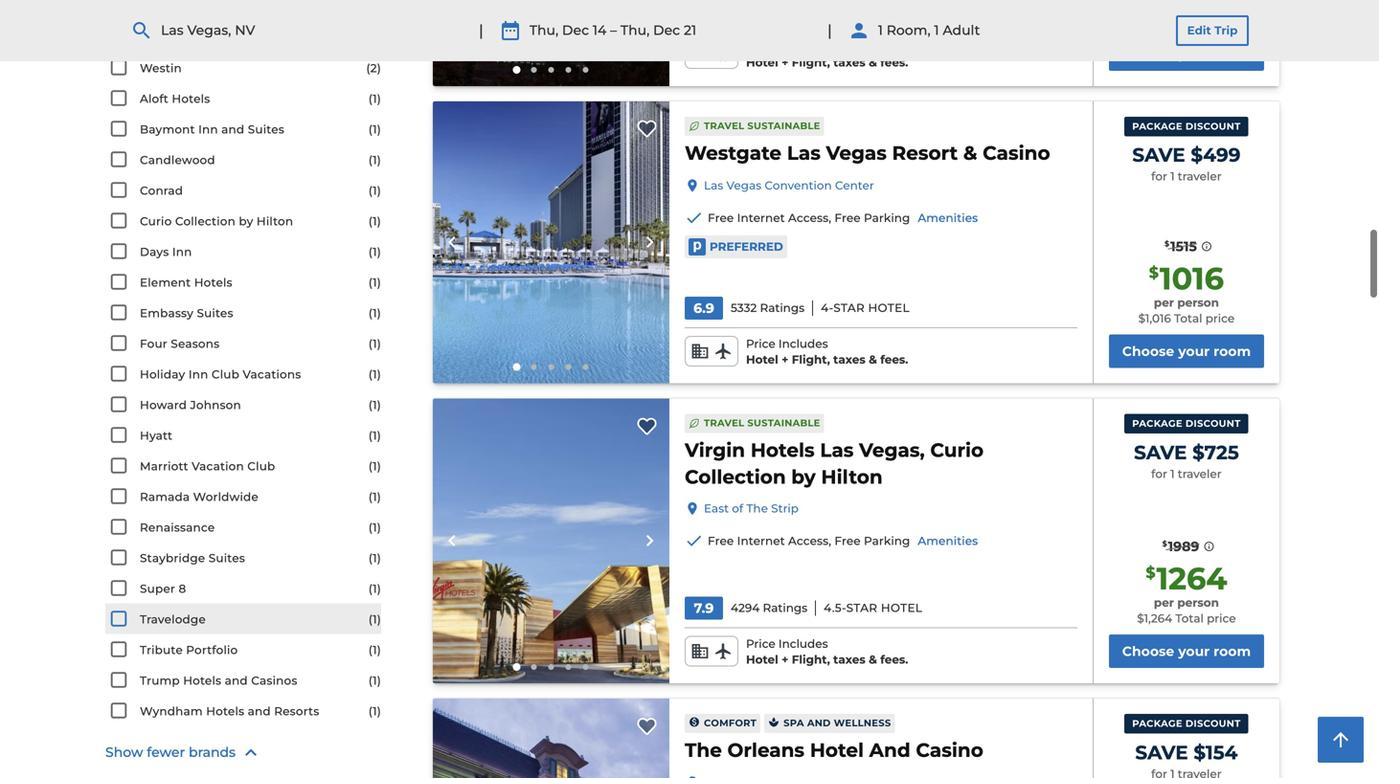 Task type: locate. For each thing, give the bounding box(es) containing it.
2 vertical spatial choose
[[1123, 644, 1175, 660]]

price includes hotel + flight, taxes & fees. down 4.5-
[[746, 637, 909, 667]]

taxes for 1016
[[834, 353, 866, 367]]

hotels down portfolio
[[183, 674, 222, 688]]

hotel down 5332 ratings
[[746, 353, 779, 367]]

$
[[1165, 240, 1170, 249], [1149, 263, 1159, 282], [1163, 540, 1168, 549], [1146, 564, 1156, 582]]

collection
[[175, 215, 236, 228], [685, 465, 786, 489]]

price includes hotel + flight, taxes & fees.
[[746, 39, 909, 69], [746, 337, 909, 367], [746, 637, 909, 667]]

go to image #3 image for 1016
[[548, 364, 554, 370]]

hotel down 4294 ratings
[[746, 654, 779, 667]]

1 choose from the top
[[1123, 46, 1175, 62]]

4 photo carousel region from the top
[[433, 699, 670, 779]]

0 vertical spatial per
[[1154, 296, 1174, 310]]

0 horizontal spatial thu,
[[530, 22, 559, 39]]

choose
[[1123, 46, 1175, 62], [1123, 343, 1175, 360], [1123, 644, 1175, 660]]

1 travel sustainable from the top
[[704, 120, 821, 132]]

1 horizontal spatial club
[[247, 460, 275, 474]]

0 horizontal spatial |
[[479, 21, 484, 40]]

total inside $ 1016 per person $1,016 total price
[[1175, 312, 1203, 326]]

0 vertical spatial sustainable
[[748, 120, 821, 132]]

hotel down the spa and wellness
[[810, 739, 864, 763]]

thu, dec 14 – thu, dec 21
[[530, 22, 697, 39]]

choose down $1,361
[[1123, 46, 1175, 62]]

0 horizontal spatial the
[[685, 739, 722, 763]]

4 (1) from the top
[[369, 184, 381, 198]]

1 horizontal spatial the
[[747, 502, 768, 516]]

–
[[610, 22, 617, 39]]

2 for 1 traveler from the top
[[1152, 467, 1222, 481]]

2 vertical spatial price includes hotel + flight, taxes & fees.
[[746, 637, 909, 667]]

$725
[[1193, 441, 1239, 464]]

1 sustainable from the top
[[748, 120, 821, 132]]

1 horizontal spatial vegas,
[[859, 439, 925, 462]]

fees. down 4-star hotel
[[881, 353, 909, 367]]

1 per from the top
[[1154, 296, 1174, 310]]

renaissance
[[140, 521, 215, 535]]

amenities
[[918, 211, 978, 225], [918, 534, 978, 548]]

vegas
[[826, 141, 887, 165], [727, 178, 762, 192]]

0 vertical spatial choose your room button
[[1109, 37, 1265, 71]]

access, down the strip
[[788, 534, 832, 548]]

price inside $ 1016 per person $1,016 total price
[[1206, 312, 1235, 326]]

0 vertical spatial go to image #5 image
[[583, 67, 589, 73]]

2 for from the top
[[1152, 467, 1168, 481]]

0 vertical spatial go to image #4 image
[[566, 67, 571, 73]]

vegas, inside virgin hotels las vegas, curio collection by hilton
[[859, 439, 925, 462]]

1 vertical spatial choose
[[1123, 343, 1175, 360]]

1 includes from the top
[[779, 39, 828, 53]]

2 parking from the top
[[864, 534, 911, 548]]

0 vertical spatial taxes
[[834, 56, 866, 69]]

holiday
[[140, 368, 185, 382]]

0 vertical spatial travel sustainable
[[704, 120, 821, 132]]

2 vertical spatial price
[[746, 637, 776, 651]]

2 vertical spatial save
[[1136, 741, 1189, 765]]

5 (1) from the top
[[369, 215, 381, 228]]

price includes hotel + flight, taxes & fees. down room, at the right top of the page
[[746, 39, 909, 69]]

fees. for 1016
[[881, 353, 909, 367]]

0 vertical spatial fees.
[[881, 56, 909, 69]]

1 vertical spatial +
[[782, 353, 789, 367]]

sustainable up westgate
[[748, 120, 821, 132]]

1 vertical spatial go to image #3 image
[[548, 364, 554, 370]]

1 vertical spatial go to image #4 image
[[566, 364, 571, 370]]

2 price from the top
[[746, 337, 776, 351]]

3 room from the top
[[1214, 644, 1251, 660]]

free up 4.5-
[[835, 534, 861, 548]]

thu,
[[530, 22, 559, 39], [621, 22, 650, 39]]

thu, right –
[[621, 22, 650, 39]]

edit trip button
[[1176, 15, 1249, 46]]

8 (1) from the top
[[369, 307, 381, 320]]

2 package from the top
[[1133, 418, 1183, 430]]

16 (1) from the top
[[369, 552, 381, 566]]

internet
[[737, 211, 785, 225], [737, 534, 785, 548]]

hotels up the strip
[[751, 439, 815, 462]]

package discount for 1264
[[1133, 418, 1241, 430]]

3 price from the top
[[746, 637, 776, 651]]

free internet access, free parking amenities down the strip
[[708, 534, 978, 548]]

1 for 1 traveler from the top
[[1152, 170, 1222, 184]]

travel sustainable
[[704, 120, 821, 132], [704, 418, 821, 429]]

1 horizontal spatial thu,
[[621, 22, 650, 39]]

2 vertical spatial fees.
[[881, 654, 909, 667]]

1 vertical spatial inn
[[172, 245, 192, 259]]

2 taxes from the top
[[834, 353, 866, 367]]

amenities for 1264
[[918, 534, 978, 548]]

go to image #3 image
[[548, 67, 554, 73], [548, 364, 554, 370], [548, 665, 554, 671]]

parking down center
[[864, 211, 911, 225]]

discount up $725
[[1186, 418, 1241, 430]]

2 + from the top
[[782, 353, 789, 367]]

element hotels
[[140, 276, 233, 290]]

19 (1) from the top
[[369, 644, 381, 658]]

0 vertical spatial person
[[1178, 296, 1219, 310]]

1 vertical spatial amenities
[[918, 534, 978, 548]]

go to image #4 image
[[566, 67, 571, 73], [566, 364, 571, 370], [566, 665, 571, 671]]

$499
[[1191, 143, 1241, 167]]

taxes up westgate las vegas resort & casino
[[834, 56, 866, 69]]

for down save $499 at the top
[[1152, 170, 1168, 184]]

(2)
[[366, 61, 381, 75]]

the orleans hotel and casino element
[[685, 738, 984, 764]]

total for 1264
[[1176, 612, 1204, 626]]

$ left 1989
[[1163, 540, 1168, 549]]

0 vertical spatial package
[[1133, 120, 1183, 132]]

3 taxes from the top
[[834, 654, 866, 667]]

(1) for holiday inn club vacations
[[369, 368, 381, 382]]

2 amenities from the top
[[918, 534, 978, 548]]

1 vertical spatial sustainable
[[748, 418, 821, 429]]

price includes hotel + flight, taxes & fees. for 1264
[[746, 637, 909, 667]]

3 choose from the top
[[1123, 644, 1175, 660]]

3 choose your room from the top
[[1123, 644, 1251, 660]]

0 vertical spatial parking
[[864, 211, 911, 225]]

convention
[[765, 178, 832, 192]]

price for 1264
[[1207, 612, 1236, 626]]

3 go to image #4 image from the top
[[566, 665, 571, 671]]

the orleans hotel and casino
[[685, 739, 984, 763]]

2 traveler from the top
[[1178, 467, 1222, 481]]

discount up $499
[[1186, 120, 1241, 132]]

3 + from the top
[[782, 654, 789, 667]]

1 photo carousel region from the top
[[433, 0, 670, 86]]

go to image #1 image for 1264
[[513, 664, 521, 672]]

go to image #2 image for 1264
[[531, 665, 537, 671]]

total right $1,264
[[1176, 612, 1204, 626]]

1 vertical spatial by
[[792, 465, 816, 489]]

5332 ratings
[[731, 301, 805, 315]]

your down $ 1016 per person $1,016 total price
[[1179, 343, 1210, 360]]

for for 1016
[[1152, 170, 1168, 184]]

18 (1) from the top
[[369, 613, 381, 627]]

1 vertical spatial go to image #5 image
[[583, 364, 589, 370]]

$ inside the $ 1989
[[1163, 540, 1168, 549]]

your down 'edit'
[[1179, 46, 1210, 62]]

package discount for 1016
[[1133, 120, 1241, 132]]

0 horizontal spatial vegas
[[727, 178, 762, 192]]

2 (1) from the top
[[369, 123, 381, 137]]

0 vertical spatial +
[[782, 56, 789, 69]]

virgin hotels las vegas, curio collection by hilton
[[685, 439, 984, 489]]

2 internet from the top
[[737, 534, 785, 548]]

star right 4294 ratings
[[847, 602, 878, 615]]

3 your from the top
[[1179, 644, 1210, 660]]

super
[[140, 582, 175, 596]]

person down 1515 on the top right of the page
[[1178, 296, 1219, 310]]

1 dec from the left
[[562, 22, 589, 39]]

3 price includes hotel + flight, taxes & fees. from the top
[[746, 637, 909, 667]]

price for 1264
[[746, 637, 776, 651]]

2 go to image #3 image from the top
[[548, 364, 554, 370]]

3 (1) from the top
[[369, 153, 381, 167]]

0 horizontal spatial curio
[[140, 215, 172, 228]]

1 horizontal spatial collection
[[685, 465, 786, 489]]

choose your room for 1264
[[1123, 644, 1251, 660]]

dec left 14
[[562, 22, 589, 39]]

travel
[[704, 120, 745, 132], [704, 418, 745, 429]]

1 go to image #5 image from the top
[[583, 67, 589, 73]]

sustainable for 1264
[[748, 418, 821, 429]]

candlewood
[[140, 153, 215, 167]]

1 your from the top
[[1179, 46, 1210, 62]]

thu, left 14
[[530, 22, 559, 39]]

club up johnson
[[212, 368, 240, 382]]

0 horizontal spatial dec
[[562, 22, 589, 39]]

flight, for 1264
[[792, 654, 830, 667]]

2 per from the top
[[1154, 596, 1174, 610]]

2 includes from the top
[[779, 337, 828, 351]]

0 vertical spatial go to image #1 image
[[513, 66, 521, 74]]

east of the strip
[[704, 502, 799, 516]]

$1,361 total price
[[1139, 14, 1235, 28]]

hotels right aloft at the top of the page
[[172, 92, 210, 106]]

3 flight, from the top
[[792, 654, 830, 667]]

2 package discount from the top
[[1133, 418, 1241, 430]]

aloft hotels
[[140, 92, 210, 106]]

free internet access, free parking amenities for 1264
[[708, 534, 978, 548]]

the down comfort
[[685, 739, 722, 763]]

$ inside $ 1016 per person $1,016 total price
[[1149, 263, 1159, 282]]

traveler for 1016
[[1178, 170, 1222, 184]]

0 vertical spatial price includes hotel + flight, taxes & fees.
[[746, 39, 909, 69]]

flight, for 1016
[[792, 353, 830, 367]]

1 vertical spatial travel
[[704, 418, 745, 429]]

0 vertical spatial suites
[[248, 123, 285, 137]]

virgin
[[685, 439, 745, 462]]

14 (1) from the top
[[369, 491, 381, 504]]

package for 1016
[[1133, 120, 1183, 132]]

2 person from the top
[[1178, 596, 1219, 610]]

room down $ 1264 per person $1,264 total price
[[1214, 644, 1251, 660]]

0 vertical spatial choose your room
[[1123, 46, 1251, 62]]

$ for 1264
[[1146, 564, 1156, 582]]

traveler down save $499 at the top
[[1178, 170, 1222, 184]]

3 photo carousel region from the top
[[433, 399, 670, 684]]

go to image #2 image
[[531, 67, 537, 73], [531, 364, 537, 370], [531, 665, 537, 671]]

package up the save $154
[[1133, 718, 1183, 730]]

14
[[593, 22, 607, 39]]

inn right baymont
[[198, 123, 218, 137]]

save $725
[[1134, 441, 1239, 464]]

ratings for 1264
[[763, 602, 808, 615]]

package up save $725 in the right of the page
[[1133, 418, 1183, 430]]

(1) for candlewood
[[369, 153, 381, 167]]

0 vertical spatial ratings
[[760, 301, 805, 315]]

0 vertical spatial collection
[[175, 215, 236, 228]]

photo carousel region
[[433, 0, 670, 86], [433, 101, 670, 384], [433, 399, 670, 684], [433, 699, 670, 779]]

person inside $ 1264 per person $1,264 total price
[[1178, 596, 1219, 610]]

2 vertical spatial package
[[1133, 718, 1183, 730]]

2 vertical spatial inn
[[189, 368, 208, 382]]

go to image #5 image for 1016
[[583, 364, 589, 370]]

price inside $ 1264 per person $1,264 total price
[[1207, 612, 1236, 626]]

+
[[782, 56, 789, 69], [782, 353, 789, 367], [782, 654, 789, 667]]

hotels
[[172, 92, 210, 106], [194, 276, 233, 290], [751, 439, 815, 462], [183, 674, 222, 688], [206, 705, 245, 719]]

2 vertical spatial choose your room button
[[1109, 635, 1265, 669]]

go to image #4 image for 1264
[[566, 665, 571, 671]]

2 vertical spatial room
[[1214, 644, 1251, 660]]

1 vertical spatial travel sustainable
[[704, 418, 821, 429]]

price includes hotel + flight, taxes & fees. for 1016
[[746, 337, 909, 367]]

total for 1016
[[1175, 312, 1203, 326]]

2 flight, from the top
[[792, 353, 830, 367]]

taxes down 4-star hotel
[[834, 353, 866, 367]]

1 vertical spatial go to image #1 image
[[513, 363, 521, 371]]

package up save $499 at the top
[[1133, 120, 1183, 132]]

package discount up save $499 at the top
[[1133, 120, 1241, 132]]

$ inside "$ 1515"
[[1165, 240, 1170, 249]]

1 traveler from the top
[[1178, 170, 1222, 184]]

20 (1) from the top
[[369, 674, 381, 688]]

baymont inn and suites
[[140, 123, 285, 137]]

choose your room down $1,016
[[1123, 343, 1251, 360]]

fees. down room, at the right top of the page
[[881, 56, 909, 69]]

casino right resort
[[983, 141, 1051, 165]]

(1) for days inn
[[369, 245, 381, 259]]

$ left 1515 on the top right of the page
[[1165, 240, 1170, 249]]

save for 1016
[[1133, 143, 1186, 167]]

2 thu, from the left
[[621, 22, 650, 39]]

2 vertical spatial flight,
[[792, 654, 830, 667]]

vacations
[[243, 368, 301, 382]]

fees.
[[881, 56, 909, 69], [881, 353, 909, 367], [881, 654, 909, 667]]

1 vertical spatial collection
[[685, 465, 786, 489]]

price for 1016
[[1206, 312, 1235, 326]]

for
[[1152, 170, 1168, 184], [1152, 467, 1168, 481]]

per inside $ 1016 per person $1,016 total price
[[1154, 296, 1174, 310]]

1 internet from the top
[[737, 211, 785, 225]]

1 left room, at the right top of the page
[[878, 22, 883, 39]]

price includes hotel + flight, taxes & fees. down 4-
[[746, 337, 909, 367]]

fewer
[[147, 745, 185, 761]]

internet down east of the strip
[[737, 534, 785, 548]]

3 go to image #2 image from the top
[[531, 665, 537, 671]]

0 vertical spatial star
[[834, 301, 865, 315]]

free internet access, free parking amenities down center
[[708, 211, 978, 225]]

| for thu, dec 14 – thu, dec 21
[[479, 21, 484, 40]]

taxes down 4.5-
[[834, 654, 866, 667]]

access, for 1264
[[788, 534, 832, 548]]

1 vertical spatial price
[[746, 337, 776, 351]]

club right the vacation
[[247, 460, 275, 474]]

wyndham hotels and resorts
[[140, 705, 319, 719]]

7 (1) from the top
[[369, 276, 381, 290]]

$ inside $ 1264 per person $1,264 total price
[[1146, 564, 1156, 582]]

+ for 1264
[[782, 654, 789, 667]]

1 vertical spatial for
[[1152, 467, 1168, 481]]

(1) for super 8
[[369, 582, 381, 596]]

(1) for conrad
[[369, 184, 381, 198]]

go to image #1 image
[[513, 66, 521, 74], [513, 363, 521, 371], [513, 664, 521, 672]]

access, down convention
[[788, 211, 832, 225]]

9 (1) from the top
[[369, 337, 381, 351]]

1 vertical spatial choose your room button
[[1109, 335, 1265, 368]]

and up the "wyndham hotels and resorts"
[[225, 674, 248, 688]]

fees. down 4.5-star hotel
[[881, 654, 909, 667]]

and right baymont
[[221, 123, 245, 137]]

dec
[[562, 22, 589, 39], [653, 22, 680, 39]]

amenities for 1016
[[918, 211, 978, 225]]

1 package discount from the top
[[1133, 120, 1241, 132]]

ratings right 5332
[[760, 301, 805, 315]]

per up $1,016
[[1154, 296, 1174, 310]]

hotels inside virgin hotels las vegas, curio collection by hilton
[[751, 439, 815, 462]]

3 includes from the top
[[779, 637, 828, 651]]

2 go to image #5 image from the top
[[583, 364, 589, 370]]

internet up preferred
[[737, 211, 785, 225]]

choose your room button for 1016
[[1109, 335, 1265, 368]]

0 vertical spatial traveler
[[1178, 170, 1222, 184]]

per inside $ 1264 per person $1,264 total price
[[1154, 596, 1174, 610]]

3 go to image #1 image from the top
[[513, 664, 521, 672]]

save left $154
[[1136, 741, 1189, 765]]

casino right and
[[916, 739, 984, 763]]

1 go to image #2 image from the top
[[531, 67, 537, 73]]

2 travel sustainable from the top
[[704, 418, 821, 429]]

ramada worldwide
[[140, 491, 259, 504]]

$ left 1264
[[1146, 564, 1156, 582]]

choose your room down 'edit'
[[1123, 46, 1251, 62]]

3 choose your room button from the top
[[1109, 635, 1265, 669]]

0 vertical spatial discount
[[1186, 120, 1241, 132]]

1016
[[1160, 260, 1224, 297]]

for 1 traveler down save $725 in the right of the page
[[1152, 467, 1222, 481]]

total inside $ 1264 per person $1,264 total price
[[1176, 612, 1204, 626]]

(1) for ramada worldwide
[[369, 491, 381, 504]]

2 choose your room from the top
[[1123, 343, 1251, 360]]

choose your room for 1016
[[1123, 343, 1251, 360]]

choose your room button down $1,016
[[1109, 335, 1265, 368]]

hotels down trump hotels and casinos
[[206, 705, 245, 719]]

0 vertical spatial go to image #2 image
[[531, 67, 537, 73]]

parking for 1264
[[864, 534, 911, 548]]

choose your room button
[[1109, 37, 1265, 71], [1109, 335, 1265, 368], [1109, 635, 1265, 669]]

go to image #3 image for 1264
[[548, 665, 554, 671]]

1 horizontal spatial by
[[792, 465, 816, 489]]

person down 1989
[[1178, 596, 1219, 610]]

1 | from the left
[[479, 21, 484, 40]]

4.5-
[[824, 602, 847, 615]]

0 horizontal spatial club
[[212, 368, 240, 382]]

(1) for trump hotels and casinos
[[369, 674, 381, 688]]

travel sustainable up westgate
[[704, 120, 821, 132]]

1 vertical spatial price includes hotel + flight, taxes & fees.
[[746, 337, 909, 367]]

portfolio
[[186, 644, 238, 658]]

1 vertical spatial for 1 traveler
[[1152, 467, 1222, 481]]

1 vertical spatial vegas
[[727, 178, 762, 192]]

4294
[[731, 602, 760, 615]]

choose your room down $1,264
[[1123, 644, 1251, 660]]

property building image
[[433, 399, 670, 684]]

0 vertical spatial your
[[1179, 46, 1210, 62]]

sustainable for 1016
[[748, 120, 821, 132]]

and right spa
[[807, 718, 831, 730]]

east
[[704, 502, 729, 516]]

1
[[878, 22, 883, 39], [934, 22, 939, 39], [1171, 170, 1175, 184], [1171, 467, 1175, 481]]

(1) for baymont inn and suites
[[369, 123, 381, 137]]

save left $725
[[1134, 441, 1187, 464]]

save left $499
[[1133, 143, 1186, 167]]

2 vertical spatial taxes
[[834, 654, 866, 667]]

hotels for aloft
[[172, 92, 210, 106]]

|
[[479, 21, 484, 40], [828, 21, 832, 40]]

2 access, from the top
[[788, 534, 832, 548]]

go to image #4 image for 1016
[[566, 364, 571, 370]]

free internet access, free parking amenities
[[708, 211, 978, 225], [708, 534, 978, 548]]

collection up of
[[685, 465, 786, 489]]

(1) for tribute portfolio
[[369, 644, 381, 658]]

2 go to image #1 image from the top
[[513, 363, 521, 371]]

1 package from the top
[[1133, 120, 1183, 132]]

includes
[[779, 39, 828, 53], [779, 337, 828, 351], [779, 637, 828, 651]]

2 discount from the top
[[1186, 418, 1241, 430]]

1 access, from the top
[[788, 211, 832, 225]]

10 (1) from the top
[[369, 368, 381, 382]]

and down casinos
[[248, 705, 271, 719]]

per
[[1154, 296, 1174, 310], [1154, 596, 1174, 610]]

1 vertical spatial person
[[1178, 596, 1219, 610]]

2 go to image #4 image from the top
[[566, 364, 571, 370]]

1 vertical spatial your
[[1179, 343, 1210, 360]]

sustainable up virgin hotels las vegas, curio collection by hilton
[[748, 418, 821, 429]]

howard johnson
[[140, 399, 241, 412]]

1 vertical spatial price
[[1206, 312, 1235, 326]]

1 vertical spatial the
[[685, 739, 722, 763]]

1 vertical spatial free internet access, free parking amenities
[[708, 534, 978, 548]]

traveler
[[1178, 170, 1222, 184], [1178, 467, 1222, 481]]

0 horizontal spatial collection
[[175, 215, 236, 228]]

and for suites
[[221, 123, 245, 137]]

13 (1) from the top
[[369, 460, 381, 474]]

internet for 1264
[[737, 534, 785, 548]]

1 vertical spatial go to image #2 image
[[531, 364, 537, 370]]

$ left 1016
[[1149, 263, 1159, 282]]

hotel
[[746, 56, 779, 69], [868, 301, 910, 315], [746, 353, 779, 367], [881, 602, 923, 615], [746, 654, 779, 667], [810, 739, 864, 763]]

7.9
[[694, 601, 714, 617]]

1 vertical spatial flight,
[[792, 353, 830, 367]]

total
[[1174, 14, 1202, 28], [1175, 312, 1203, 326], [1176, 612, 1204, 626]]

choose down $1,264
[[1123, 644, 1175, 660]]

1 vertical spatial package discount
[[1133, 418, 1241, 430]]

0 vertical spatial vegas,
[[187, 22, 231, 39]]

collection up days inn
[[175, 215, 236, 228]]

westin
[[140, 61, 182, 75]]

the right of
[[747, 502, 768, 516]]

1 horizontal spatial |
[[828, 21, 832, 40]]

star for 1016
[[834, 301, 865, 315]]

person inside $ 1016 per person $1,016 total price
[[1178, 296, 1219, 310]]

vegas down westgate
[[727, 178, 762, 192]]

(1) for aloft hotels
[[369, 92, 381, 106]]

vegas up center
[[826, 141, 887, 165]]

trump hotels and casinos
[[140, 674, 297, 688]]

1 free internet access, free parking amenities from the top
[[708, 211, 978, 225]]

0 vertical spatial curio
[[140, 215, 172, 228]]

2 vertical spatial price
[[1207, 612, 1236, 626]]

hotel right 4.5-
[[881, 602, 923, 615]]

go to image #5 image
[[583, 67, 589, 73], [583, 364, 589, 370], [583, 665, 589, 671]]

super 8
[[140, 582, 186, 596]]

2 dec from the left
[[653, 22, 680, 39]]

17 (1) from the top
[[369, 582, 381, 596]]

choose for 1016
[[1123, 343, 1175, 360]]

2 vertical spatial package discount
[[1133, 718, 1241, 730]]

1 vertical spatial parking
[[864, 534, 911, 548]]

package discount up save $725 in the right of the page
[[1133, 418, 1241, 430]]

8
[[179, 582, 186, 596]]

person for 1264
[[1178, 596, 1219, 610]]

0 vertical spatial the
[[747, 502, 768, 516]]

price
[[1205, 14, 1235, 28], [1206, 312, 1235, 326], [1207, 612, 1236, 626]]

per up $1,264
[[1154, 596, 1174, 610]]

choose your room button down $1,361 total price
[[1109, 37, 1265, 71]]

0 vertical spatial room
[[1214, 46, 1251, 62]]

3 go to image #3 image from the top
[[548, 665, 554, 671]]

inn down seasons
[[189, 368, 208, 382]]

dec left 21
[[653, 22, 680, 39]]

3 fees. from the top
[[881, 654, 909, 667]]

total right $1,361
[[1174, 14, 1202, 28]]

suites for embassy suites
[[197, 307, 233, 320]]

flight,
[[792, 56, 830, 69], [792, 353, 830, 367], [792, 654, 830, 667]]

access,
[[788, 211, 832, 225], [788, 534, 832, 548]]

(1) for hyatt
[[369, 429, 381, 443]]

15 (1) from the top
[[369, 521, 381, 535]]

travel for 1016
[[704, 120, 745, 132]]

seasons
[[171, 337, 220, 351]]

0 vertical spatial internet
[[737, 211, 785, 225]]

choose down $1,016
[[1123, 343, 1175, 360]]

of
[[732, 502, 744, 516]]

discount up $154
[[1186, 718, 1241, 730]]

1 amenities from the top
[[918, 211, 978, 225]]

parking
[[864, 211, 911, 225], [864, 534, 911, 548]]

2 room from the top
[[1214, 343, 1251, 360]]

0 vertical spatial free internet access, free parking amenities
[[708, 211, 978, 225]]

1 person from the top
[[1178, 296, 1219, 310]]

2 vertical spatial choose your room
[[1123, 644, 1251, 660]]

0 vertical spatial inn
[[198, 123, 218, 137]]

includes for 1016
[[779, 337, 828, 351]]

0 horizontal spatial by
[[239, 215, 253, 228]]

3 go to image #5 image from the top
[[583, 665, 589, 671]]

las inside virgin hotels las vegas, curio collection by hilton
[[820, 439, 854, 462]]

for down save $725 in the right of the page
[[1152, 467, 1168, 481]]

1 travel from the top
[[704, 120, 745, 132]]

1 vertical spatial club
[[247, 460, 275, 474]]

0 vertical spatial vegas
[[826, 141, 887, 165]]

room down trip
[[1214, 46, 1251, 62]]

package discount up the save $154
[[1133, 718, 1241, 730]]

| for 1 room, 1 adult
[[828, 21, 832, 40]]

traveler down save $725 in the right of the page
[[1178, 467, 1222, 481]]

inn right days
[[172, 245, 192, 259]]

2 free internet access, free parking amenities from the top
[[708, 534, 978, 548]]

inn
[[198, 123, 218, 137], [172, 245, 192, 259], [189, 368, 208, 382]]

hotels for wyndham
[[206, 705, 245, 719]]

1 for from the top
[[1152, 170, 1168, 184]]

3 package from the top
[[1133, 718, 1183, 730]]

1 vertical spatial per
[[1154, 596, 1174, 610]]

$ 1016 per person $1,016 total price
[[1139, 260, 1235, 326]]

0 vertical spatial choose
[[1123, 46, 1175, 62]]

ratings right 4294
[[763, 602, 808, 615]]

$1,361
[[1139, 14, 1171, 28]]

1 horizontal spatial vegas
[[826, 141, 887, 165]]

0 vertical spatial price
[[746, 39, 776, 53]]

ratings for 1016
[[760, 301, 805, 315]]



Task type: describe. For each thing, give the bounding box(es) containing it.
las vegas convention center
[[704, 178, 875, 192]]

tribute
[[140, 644, 183, 658]]

worldwide
[[193, 491, 259, 504]]

discount for 1264
[[1186, 418, 1241, 430]]

edit
[[1188, 23, 1212, 37]]

person for 1016
[[1178, 296, 1219, 310]]

marriott
[[140, 460, 188, 474]]

4-
[[821, 301, 834, 315]]

(1) for curio collection by hilton
[[369, 215, 381, 228]]

(1) for travelodge
[[369, 613, 381, 627]]

1 + from the top
[[782, 56, 789, 69]]

staybridge
[[140, 552, 205, 566]]

hotels for trump
[[183, 674, 222, 688]]

4294 ratings
[[731, 602, 808, 615]]

4-star hotel
[[821, 301, 910, 315]]

1 choose your room button from the top
[[1109, 37, 1265, 71]]

hilton inside virgin hotels las vegas, curio collection by hilton
[[821, 465, 883, 489]]

free up preferred
[[708, 211, 734, 225]]

4.5-star hotel
[[824, 602, 923, 615]]

your for 1264
[[1179, 644, 1210, 660]]

1 price from the top
[[746, 39, 776, 53]]

3 package discount from the top
[[1133, 718, 1241, 730]]

1515
[[1171, 239, 1197, 255]]

suites for staybridge suites
[[209, 552, 245, 566]]

& down 4.5-star hotel
[[869, 654, 877, 667]]

& right resort
[[964, 141, 978, 165]]

per for 1016
[[1154, 296, 1174, 310]]

(1) for howard johnson
[[369, 399, 381, 412]]

marriott vacation club
[[140, 460, 275, 474]]

1 taxes from the top
[[834, 56, 866, 69]]

choose your room button for 1264
[[1109, 635, 1265, 669]]

& up westgate las vegas resort & casino
[[869, 56, 877, 69]]

collection inside virgin hotels las vegas, curio collection by hilton
[[685, 465, 786, 489]]

travelodge
[[140, 613, 206, 627]]

days
[[140, 245, 169, 259]]

1264
[[1157, 560, 1228, 598]]

room,
[[887, 22, 931, 39]]

free internet access, free parking amenities for 1016
[[708, 211, 978, 225]]

show fewer brands
[[105, 745, 236, 761]]

aloft
[[140, 92, 169, 106]]

go to image #2 image for 1016
[[531, 364, 537, 370]]

curio collection by hilton
[[140, 215, 293, 228]]

hotel right 4-
[[868, 301, 910, 315]]

price for 1016
[[746, 337, 776, 351]]

element
[[140, 276, 191, 290]]

save for 1264
[[1134, 441, 1187, 464]]

for 1 traveler for 1016
[[1152, 170, 1222, 184]]

nv
[[235, 22, 255, 39]]

(1) for wyndham hotels and resorts
[[369, 705, 381, 719]]

vegas inside westgate las vegas resort & casino element
[[826, 141, 887, 165]]

1 price includes hotel + flight, taxes & fees. from the top
[[746, 39, 909, 69]]

$ for 1515
[[1165, 240, 1170, 249]]

+ for 1016
[[782, 353, 789, 367]]

westgate las vegas resort & casino
[[685, 141, 1051, 165]]

$ 1989
[[1163, 539, 1200, 555]]

(1) for renaissance
[[369, 521, 381, 535]]

fees. for 1264
[[881, 654, 909, 667]]

1 vertical spatial casino
[[916, 739, 984, 763]]

save $499
[[1133, 143, 1241, 167]]

2 photo carousel region from the top
[[433, 101, 670, 384]]

choose for 1264
[[1123, 644, 1175, 660]]

las vegas, nv
[[161, 22, 255, 39]]

package for 1264
[[1133, 418, 1183, 430]]

$1,016
[[1139, 312, 1171, 326]]

(1) for marriott vacation club
[[369, 460, 381, 474]]

howard
[[140, 399, 187, 412]]

show
[[105, 745, 143, 761]]

ramada
[[140, 491, 190, 504]]

travel for 1264
[[704, 418, 745, 429]]

discount for 1016
[[1186, 120, 1241, 132]]

for 1 traveler for 1264
[[1152, 467, 1222, 481]]

hotel inside the orleans hotel and casino element
[[810, 739, 864, 763]]

curio inside virgin hotels las vegas, curio collection by hilton
[[931, 439, 984, 462]]

1 choose your room from the top
[[1123, 46, 1251, 62]]

trip
[[1215, 23, 1238, 37]]

club for vacation
[[247, 460, 275, 474]]

adult
[[943, 22, 980, 39]]

1989
[[1168, 539, 1200, 555]]

21
[[684, 22, 697, 39]]

$154
[[1194, 741, 1238, 765]]

$ 1515
[[1165, 239, 1197, 255]]

0 vertical spatial casino
[[983, 141, 1051, 165]]

hotels for element
[[194, 276, 233, 290]]

(1) for four seasons
[[369, 337, 381, 351]]

1 go to image #4 image from the top
[[566, 67, 571, 73]]

0 vertical spatial total
[[1174, 14, 1202, 28]]

tribute portfolio
[[140, 644, 238, 658]]

westgate las vegas resort & casino element
[[685, 140, 1051, 166]]

vacation
[[192, 460, 244, 474]]

days inn
[[140, 245, 192, 259]]

free down center
[[835, 211, 861, 225]]

edit trip
[[1188, 23, 1238, 37]]

four seasons
[[140, 337, 220, 351]]

1 thu, from the left
[[530, 22, 559, 39]]

resort
[[892, 141, 958, 165]]

5332
[[731, 301, 757, 315]]

0 vertical spatial hilton
[[257, 215, 293, 228]]

hotel up westgate
[[746, 56, 779, 69]]

$ for 1016
[[1149, 263, 1159, 282]]

1 flight, from the top
[[792, 56, 830, 69]]

spa and wellness
[[784, 718, 891, 730]]

star for 1264
[[847, 602, 878, 615]]

travel sustainable for 1264
[[704, 418, 821, 429]]

taxes for 1264
[[834, 654, 866, 667]]

inn for holiday
[[189, 368, 208, 382]]

virgin hotels las vegas, curio collection by hilton element
[[685, 437, 1078, 490]]

parking for 1016
[[864, 211, 911, 225]]

center
[[835, 178, 875, 192]]

by inside virgin hotels las vegas, curio collection by hilton
[[792, 465, 816, 489]]

access, for 1016
[[788, 211, 832, 225]]

3 discount from the top
[[1186, 718, 1241, 730]]

your for 1016
[[1179, 343, 1210, 360]]

and for casinos
[[225, 674, 248, 688]]

and for resorts
[[248, 705, 271, 719]]

room for 1016
[[1214, 343, 1251, 360]]

1 go to image #3 image from the top
[[548, 67, 554, 73]]

resorts
[[274, 705, 319, 719]]

conrad
[[140, 184, 183, 198]]

0 vertical spatial price
[[1205, 14, 1235, 28]]

hotels for virgin
[[751, 439, 815, 462]]

comfort
[[704, 718, 757, 730]]

orleans
[[728, 739, 805, 763]]

(1) for staybridge suites
[[369, 552, 381, 566]]

$1,264
[[1137, 612, 1173, 626]]

staybridge suites
[[140, 552, 245, 566]]

inn for baymont
[[198, 123, 218, 137]]

1 down save $725 in the right of the page
[[1171, 467, 1175, 481]]

go to image #1 image for 1016
[[513, 363, 521, 371]]

travel sustainable for 1016
[[704, 120, 821, 132]]

1 left 'adult'
[[934, 22, 939, 39]]

for for 1264
[[1152, 467, 1168, 481]]

free down east
[[708, 534, 734, 548]]

sonesta
[[140, 31, 188, 45]]

spa
[[784, 718, 804, 730]]

four
[[140, 337, 168, 351]]

6.9
[[694, 300, 714, 316]]

go to image #5 image for 1264
[[583, 665, 589, 671]]

baymont
[[140, 123, 195, 137]]

1 go to image #1 image from the top
[[513, 66, 521, 74]]

traveler for 1264
[[1178, 467, 1222, 481]]

brands
[[189, 745, 236, 761]]

embassy suites
[[140, 307, 233, 320]]

room for 1264
[[1214, 644, 1251, 660]]

swimming pool image
[[433, 101, 670, 384]]

$ for 1989
[[1163, 540, 1168, 549]]

and
[[870, 739, 911, 763]]

1 down save $499 at the top
[[1171, 170, 1175, 184]]

internet for 1016
[[737, 211, 785, 225]]

per for 1264
[[1154, 596, 1174, 610]]

1 room, 1 adult
[[878, 22, 980, 39]]

inn for days
[[172, 245, 192, 259]]

hyatt
[[140, 429, 173, 443]]

includes for 1264
[[779, 637, 828, 651]]

(1) for embassy suites
[[369, 307, 381, 320]]

casinos
[[251, 674, 297, 688]]

embassy
[[140, 307, 194, 320]]

1 room from the top
[[1214, 46, 1251, 62]]

wellness
[[834, 718, 891, 730]]

0 vertical spatial by
[[239, 215, 253, 228]]

& down 4-star hotel
[[869, 353, 877, 367]]

save $154
[[1136, 741, 1238, 765]]

1 fees. from the top
[[881, 56, 909, 69]]

club for inn
[[212, 368, 240, 382]]

holiday inn club vacations
[[140, 368, 301, 382]]



Task type: vqa. For each thing, say whether or not it's contained in the screenshot.
1st night from the bottom
no



